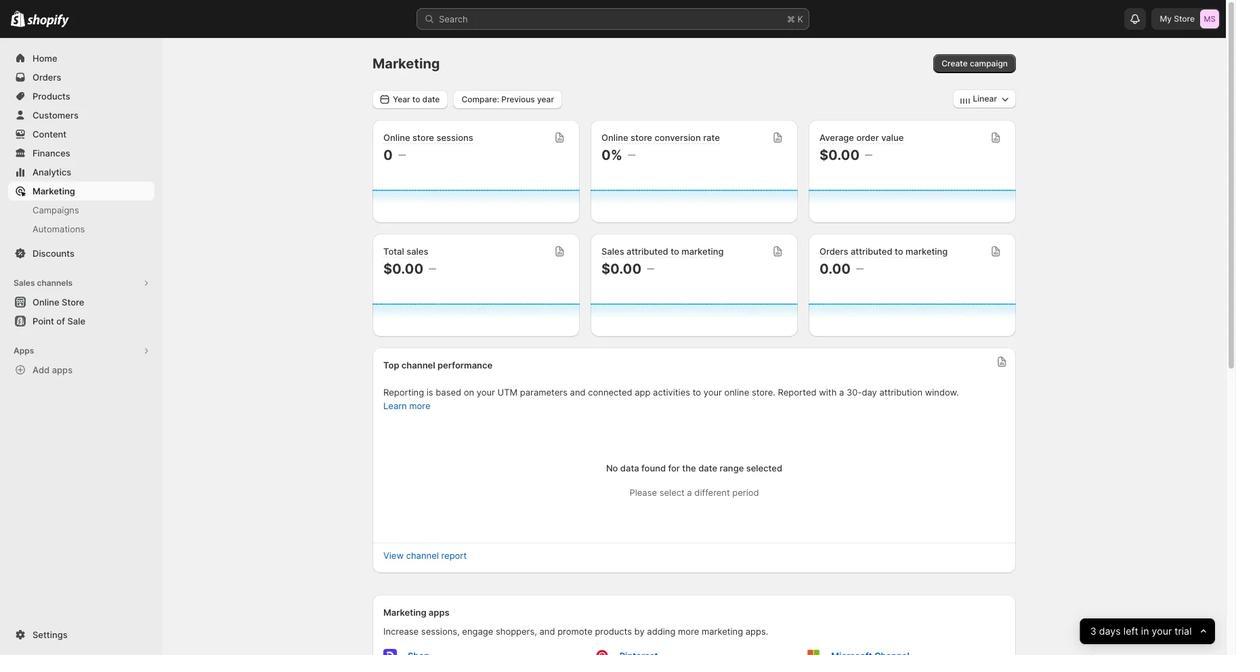 Task type: vqa. For each thing, say whether or not it's contained in the screenshot.
Blog posts
no



Task type: describe. For each thing, give the bounding box(es) containing it.
top
[[383, 360, 399, 371]]

0 horizontal spatial and
[[540, 626, 555, 637]]

$0.00 for sales
[[602, 261, 642, 277]]

add apps
[[33, 364, 73, 375]]

content link
[[8, 125, 154, 144]]

point
[[33, 316, 54, 326]]

orders attributed to marketing
[[820, 246, 948, 257]]

promote
[[558, 626, 593, 637]]

online inside online store link
[[33, 297, 59, 308]]

create
[[942, 58, 968, 68]]

campaign
[[970, 58, 1008, 68]]

$0.00 for average
[[820, 147, 860, 163]]

sales channels button
[[8, 274, 154, 293]]

point of sale button
[[0, 312, 163, 331]]

analytics
[[33, 167, 71, 177]]

add
[[33, 364, 50, 375]]

apps for marketing apps
[[429, 607, 450, 618]]

and inside reporting is based on your utm parameters and connected app activities to your online store. reported with a 30-day attribution window. learn more
[[570, 387, 586, 398]]

performance
[[438, 360, 493, 371]]

please
[[630, 487, 657, 498]]

no
[[606, 463, 618, 473]]

no change image for 0.00
[[856, 263, 864, 274]]

products link
[[8, 87, 154, 106]]

online store
[[33, 297, 84, 308]]

1 horizontal spatial more
[[678, 626, 699, 637]]

your for 3
[[1152, 625, 1172, 637]]

sale
[[67, 316, 85, 326]]

value
[[881, 132, 904, 143]]

0
[[383, 147, 393, 163]]

more inside reporting is based on your utm parameters and connected app activities to your online store. reported with a 30-day attribution window. learn more
[[409, 400, 431, 411]]

rate
[[703, 132, 720, 143]]

apps.
[[746, 626, 768, 637]]

finances link
[[8, 144, 154, 163]]

year to date button
[[373, 90, 448, 109]]

no change image for 0%
[[628, 150, 635, 161]]

marketing for $0.00
[[682, 246, 724, 257]]

adding
[[647, 626, 676, 637]]

view channel report
[[383, 550, 467, 561]]

your for reporting
[[477, 387, 495, 398]]

apps button
[[8, 341, 154, 360]]

analytics link
[[8, 163, 154, 182]]

1 horizontal spatial your
[[704, 387, 722, 398]]

average order value
[[820, 132, 904, 143]]

store for my store
[[1174, 14, 1195, 24]]

channel for view
[[406, 550, 439, 561]]

on
[[464, 387, 474, 398]]

average
[[820, 132, 854, 143]]

apps
[[14, 345, 34, 356]]

found
[[642, 463, 666, 473]]

1 horizontal spatial shopify image
[[27, 14, 69, 28]]

1 vertical spatial a
[[687, 487, 692, 498]]

attributed for 0.00
[[851, 246, 892, 257]]

products
[[33, 91, 70, 102]]

marketing for 0.00
[[906, 246, 948, 257]]

store for online store
[[62, 297, 84, 308]]

sales channels
[[14, 278, 73, 288]]

create campaign button
[[934, 54, 1016, 73]]

sales for sales channels
[[14, 278, 35, 288]]

view channel report button
[[375, 546, 475, 565]]

to inside reporting is based on your utm parameters and connected app activities to your online store. reported with a 30-day attribution window. learn more
[[693, 387, 701, 398]]

online for 0%
[[602, 132, 628, 143]]

days
[[1099, 625, 1121, 637]]

automations
[[33, 224, 85, 234]]

total
[[383, 246, 404, 257]]

1 horizontal spatial date
[[698, 463, 717, 473]]

campaigns link
[[8, 201, 154, 219]]

finances
[[33, 148, 70, 159]]

$0.00 for total
[[383, 261, 423, 277]]

is
[[427, 387, 433, 398]]

year to date
[[393, 94, 440, 104]]

connected
[[588, 387, 632, 398]]

order
[[856, 132, 879, 143]]

sessions,
[[421, 626, 460, 637]]

increase
[[383, 626, 419, 637]]

online
[[724, 387, 749, 398]]

no change image for $0.00
[[865, 150, 873, 161]]

reporting is based on your utm parameters and connected app activities to your online store. reported with a 30-day attribution window. learn more
[[383, 387, 959, 411]]

trial
[[1175, 625, 1192, 637]]

settings link
[[8, 625, 154, 644]]

no change image for attributed
[[647, 263, 654, 274]]

year
[[393, 94, 410, 104]]

discounts link
[[8, 244, 154, 263]]

engage
[[462, 626, 493, 637]]

settings
[[33, 629, 68, 640]]

compare: previous year button
[[453, 90, 562, 109]]

add apps button
[[8, 360, 154, 379]]

marketing apps
[[383, 607, 450, 618]]



Task type: locate. For each thing, give the bounding box(es) containing it.
channel inside button
[[406, 550, 439, 561]]

store inside button
[[62, 297, 84, 308]]

utm
[[498, 387, 518, 398]]

orders for orders
[[33, 72, 61, 83]]

0 horizontal spatial more
[[409, 400, 431, 411]]

previous
[[501, 94, 535, 104]]

your right on on the left of page
[[477, 387, 495, 398]]

sessions
[[437, 132, 473, 143]]

view
[[383, 550, 404, 561]]

your left the online
[[704, 387, 722, 398]]

0%
[[602, 147, 622, 163]]

2 horizontal spatial online
[[602, 132, 628, 143]]

search
[[439, 14, 468, 24]]

channel right the top
[[402, 360, 435, 371]]

online store link
[[8, 293, 154, 312]]

1 vertical spatial sales
[[14, 278, 35, 288]]

0 vertical spatial orders
[[33, 72, 61, 83]]

parameters
[[520, 387, 568, 398]]

your inside dropdown button
[[1152, 625, 1172, 637]]

with
[[819, 387, 837, 398]]

date
[[422, 94, 440, 104], [698, 463, 717, 473]]

my store
[[1160, 14, 1195, 24]]

marketing down analytics
[[33, 186, 75, 196]]

store right my
[[1174, 14, 1195, 24]]

0 vertical spatial store
[[1174, 14, 1195, 24]]

automations link
[[8, 219, 154, 238]]

data
[[620, 463, 639, 473]]

discounts
[[33, 248, 74, 259]]

top channel performance
[[383, 360, 493, 371]]

1 vertical spatial marketing
[[33, 186, 75, 196]]

content
[[33, 129, 66, 140]]

online store conversion rate
[[602, 132, 720, 143]]

compare: previous year
[[462, 94, 554, 104]]

and left connected
[[570, 387, 586, 398]]

2 horizontal spatial $0.00
[[820, 147, 860, 163]]

online for 0
[[383, 132, 410, 143]]

1 horizontal spatial apps
[[429, 607, 450, 618]]

0 horizontal spatial attributed
[[627, 246, 668, 257]]

year
[[537, 94, 554, 104]]

customers
[[33, 110, 79, 121]]

my
[[1160, 14, 1172, 24]]

0 horizontal spatial store
[[413, 132, 434, 143]]

2 attributed from the left
[[851, 246, 892, 257]]

no change image for sales
[[429, 263, 436, 274]]

1 vertical spatial more
[[678, 626, 699, 637]]

3 days left in your trial
[[1091, 625, 1192, 637]]

products
[[595, 626, 632, 637]]

date inside dropdown button
[[422, 94, 440, 104]]

2 vertical spatial marketing
[[383, 607, 426, 618]]

30-
[[847, 387, 862, 398]]

1 horizontal spatial $0.00
[[602, 261, 642, 277]]

1 vertical spatial store
[[62, 297, 84, 308]]

a inside reporting is based on your utm parameters and connected app activities to your online store. reported with a 30-day attribution window. learn more
[[839, 387, 844, 398]]

1 vertical spatial orders
[[820, 246, 848, 257]]

orders for orders attributed to marketing
[[820, 246, 848, 257]]

no change image down order
[[865, 150, 873, 161]]

customers link
[[8, 106, 154, 125]]

1 vertical spatial apps
[[429, 607, 450, 618]]

⌘
[[787, 14, 795, 24]]

no data found for the date range selected
[[606, 463, 782, 473]]

home
[[33, 53, 57, 64]]

0 vertical spatial date
[[422, 94, 440, 104]]

1 horizontal spatial sales
[[602, 246, 624, 257]]

shoppers,
[[496, 626, 537, 637]]

apps for add apps
[[52, 364, 73, 375]]

1 vertical spatial date
[[698, 463, 717, 473]]

0 vertical spatial apps
[[52, 364, 73, 375]]

a left 30-
[[839, 387, 844, 398]]

$0.00 down sales attributed to marketing
[[602, 261, 642, 277]]

activities
[[653, 387, 690, 398]]

store for 0%
[[631, 132, 652, 143]]

0.00
[[820, 261, 851, 277]]

no change image right 0 at the top left
[[398, 150, 406, 161]]

left
[[1124, 625, 1139, 637]]

your
[[477, 387, 495, 398], [704, 387, 722, 398], [1152, 625, 1172, 637]]

orders down home
[[33, 72, 61, 83]]

selected
[[746, 463, 782, 473]]

online store button
[[0, 293, 163, 312]]

1 no change image from the left
[[429, 263, 436, 274]]

apps inside button
[[52, 364, 73, 375]]

0 horizontal spatial a
[[687, 487, 692, 498]]

1 horizontal spatial no change image
[[647, 263, 654, 274]]

orders link
[[8, 68, 154, 87]]

⌘ k
[[787, 14, 803, 24]]

1 horizontal spatial store
[[1174, 14, 1195, 24]]

sales for sales attributed to marketing
[[602, 246, 624, 257]]

linear
[[973, 93, 997, 104]]

in
[[1141, 625, 1149, 637]]

3 days left in your trial button
[[1080, 618, 1215, 644]]

sales
[[407, 246, 428, 257]]

for
[[668, 463, 680, 473]]

online
[[383, 132, 410, 143], [602, 132, 628, 143], [33, 297, 59, 308]]

orders up 0.00 at right top
[[820, 246, 848, 257]]

0 vertical spatial and
[[570, 387, 586, 398]]

1 horizontal spatial online
[[383, 132, 410, 143]]

more down is
[[409, 400, 431, 411]]

apps right add on the bottom left of page
[[52, 364, 73, 375]]

attributed for $0.00
[[627, 246, 668, 257]]

my store image
[[1200, 9, 1219, 28]]

sales attributed to marketing
[[602, 246, 724, 257]]

home link
[[8, 49, 154, 68]]

range
[[720, 463, 744, 473]]

to inside dropdown button
[[412, 94, 420, 104]]

period
[[732, 487, 759, 498]]

2 store from the left
[[631, 132, 652, 143]]

store up 'sale'
[[62, 297, 84, 308]]

0 vertical spatial a
[[839, 387, 844, 398]]

1 vertical spatial and
[[540, 626, 555, 637]]

0 vertical spatial channel
[[402, 360, 435, 371]]

0 horizontal spatial shopify image
[[11, 11, 25, 27]]

0 horizontal spatial sales
[[14, 278, 35, 288]]

1 store from the left
[[413, 132, 434, 143]]

store
[[1174, 14, 1195, 24], [62, 297, 84, 308]]

marketing link
[[8, 182, 154, 201]]

based
[[436, 387, 461, 398]]

0 vertical spatial sales
[[602, 246, 624, 257]]

point of sale
[[33, 316, 85, 326]]

app
[[635, 387, 651, 398]]

0 horizontal spatial online
[[33, 297, 59, 308]]

1 horizontal spatial orders
[[820, 246, 848, 257]]

0 horizontal spatial $0.00
[[383, 261, 423, 277]]

please select a different period
[[630, 487, 759, 498]]

and
[[570, 387, 586, 398], [540, 626, 555, 637]]

1 horizontal spatial attributed
[[851, 246, 892, 257]]

sales inside "button"
[[14, 278, 35, 288]]

marketing inside "marketing" link
[[33, 186, 75, 196]]

$0.00 down average
[[820, 147, 860, 163]]

store left conversion
[[631, 132, 652, 143]]

2 no change image from the left
[[647, 263, 654, 274]]

create campaign
[[942, 58, 1008, 68]]

$0.00 down total sales
[[383, 261, 423, 277]]

0 horizontal spatial your
[[477, 387, 495, 398]]

1 attributed from the left
[[627, 246, 668, 257]]

a right select at the bottom of page
[[687, 487, 692, 498]]

0 vertical spatial marketing
[[373, 56, 440, 72]]

online up point
[[33, 297, 59, 308]]

by
[[634, 626, 645, 637]]

marketing up year
[[373, 56, 440, 72]]

campaigns
[[33, 205, 79, 215]]

reporting
[[383, 387, 424, 398]]

1 vertical spatial channel
[[406, 550, 439, 561]]

your right 'in'
[[1152, 625, 1172, 637]]

online store sessions
[[383, 132, 473, 143]]

marketing up the increase
[[383, 607, 426, 618]]

store for 0
[[413, 132, 434, 143]]

report
[[441, 550, 467, 561]]

1 horizontal spatial and
[[570, 387, 586, 398]]

apps up sessions,
[[429, 607, 450, 618]]

no change image right 0.00 at right top
[[856, 263, 864, 274]]

orders
[[33, 72, 61, 83], [820, 246, 848, 257]]

no change image
[[398, 150, 406, 161], [628, 150, 635, 161], [865, 150, 873, 161], [856, 263, 864, 274]]

online up 0 at the top left
[[383, 132, 410, 143]]

window.
[[925, 387, 959, 398]]

channel right view
[[406, 550, 439, 561]]

date right the the
[[698, 463, 717, 473]]

increase sessions, engage shoppers, and promote products by adding more marketing apps.
[[383, 626, 768, 637]]

the
[[682, 463, 696, 473]]

3
[[1091, 625, 1097, 637]]

no change image right 0%
[[628, 150, 635, 161]]

shopify image
[[11, 11, 25, 27], [27, 14, 69, 28]]

1 horizontal spatial store
[[631, 132, 652, 143]]

0 horizontal spatial no change image
[[429, 263, 436, 274]]

0 horizontal spatial orders
[[33, 72, 61, 83]]

no change image for 0
[[398, 150, 406, 161]]

0 horizontal spatial store
[[62, 297, 84, 308]]

online up 0%
[[602, 132, 628, 143]]

0 vertical spatial more
[[409, 400, 431, 411]]

date right year
[[422, 94, 440, 104]]

1 horizontal spatial a
[[839, 387, 844, 398]]

more right adding
[[678, 626, 699, 637]]

no change image
[[429, 263, 436, 274], [647, 263, 654, 274]]

day
[[862, 387, 877, 398]]

channel for top
[[402, 360, 435, 371]]

select
[[660, 487, 685, 498]]

of
[[56, 316, 65, 326]]

2 horizontal spatial your
[[1152, 625, 1172, 637]]

0 horizontal spatial apps
[[52, 364, 73, 375]]

k
[[798, 14, 803, 24]]

store.
[[752, 387, 775, 398]]

reported
[[778, 387, 817, 398]]

store left sessions
[[413, 132, 434, 143]]

0 horizontal spatial date
[[422, 94, 440, 104]]

and left promote
[[540, 626, 555, 637]]



